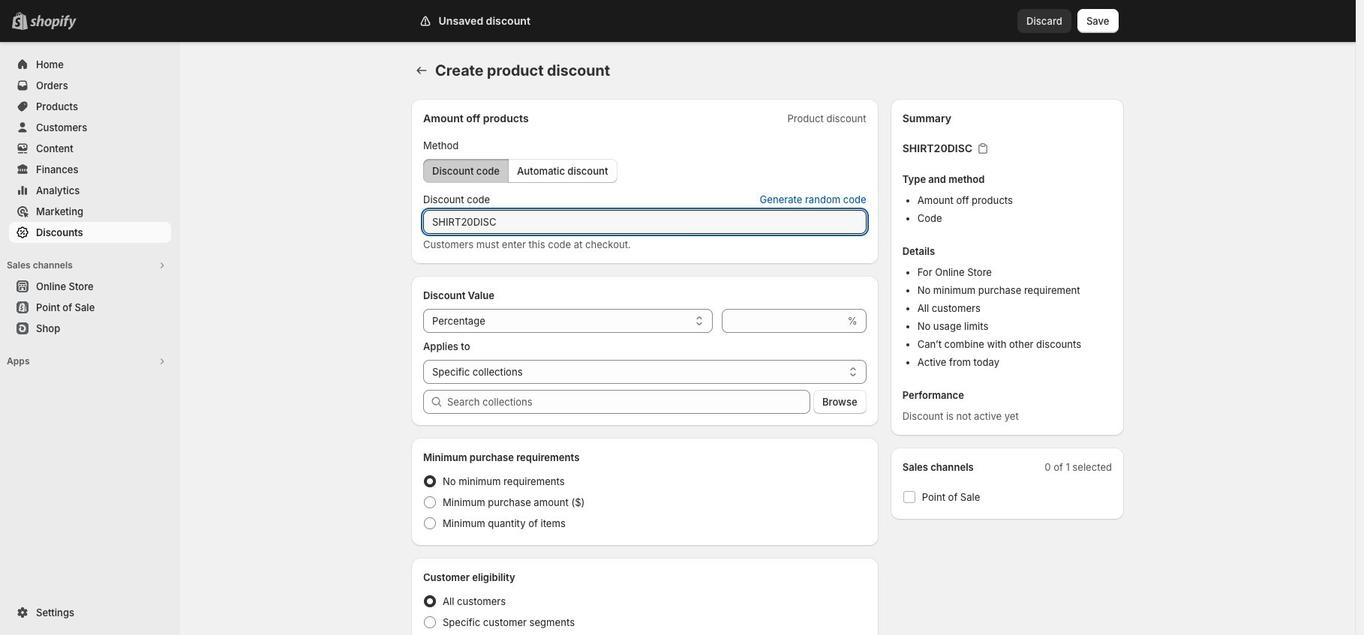 Task type: locate. For each thing, give the bounding box(es) containing it.
None text field
[[423, 210, 867, 234]]

Search collections text field
[[447, 390, 811, 414]]

None text field
[[722, 309, 845, 333]]



Task type: describe. For each thing, give the bounding box(es) containing it.
shopify image
[[30, 15, 77, 30]]



Task type: vqa. For each thing, say whether or not it's contained in the screenshot.
My Store image
no



